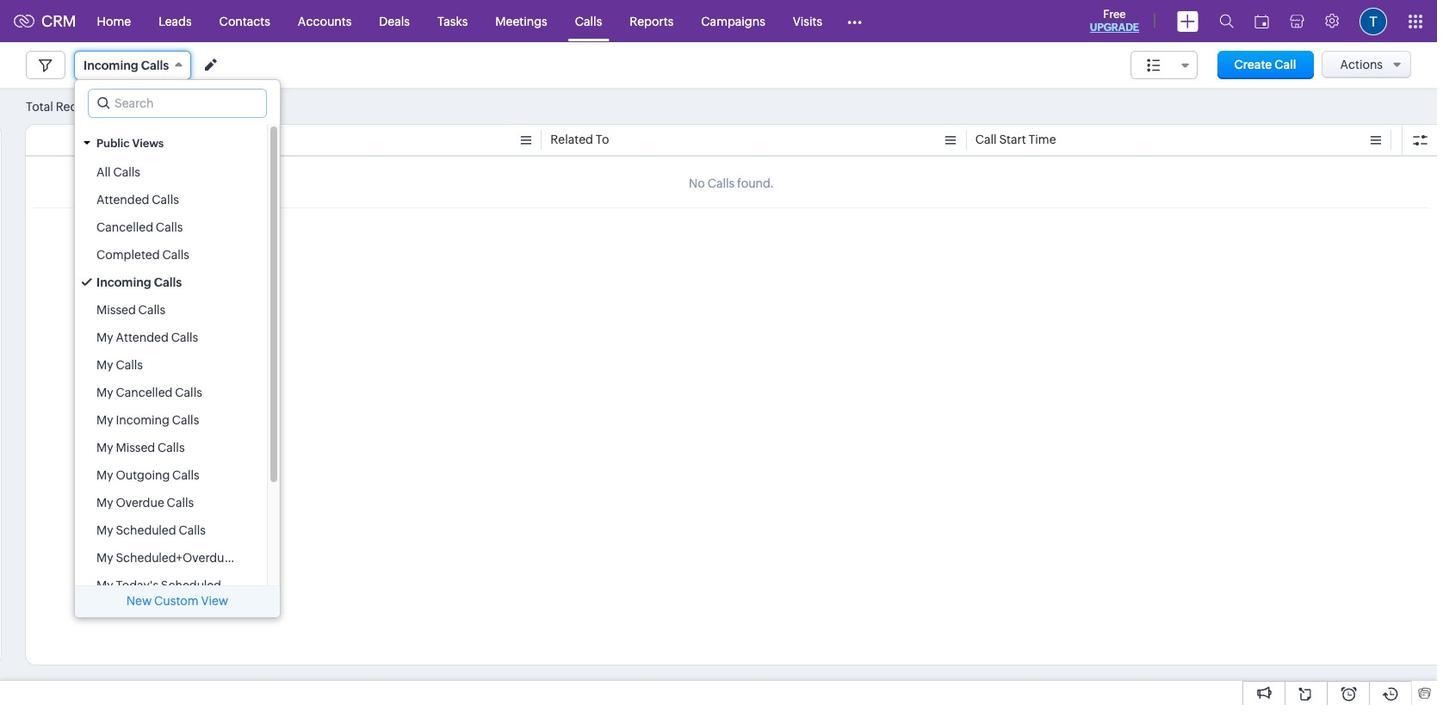 Task type: vqa. For each thing, say whether or not it's contained in the screenshot.
Other Modules field
yes



Task type: locate. For each thing, give the bounding box(es) containing it.
leads link
[[145, 0, 206, 42]]

Search text field
[[89, 90, 266, 117]]

call right "create"
[[1275, 58, 1297, 71]]

10 my from the top
[[96, 579, 113, 593]]

my up my calls
[[96, 331, 113, 345]]

scheduled
[[116, 524, 176, 538], [161, 579, 221, 593]]

calls up "my scheduled+overdue calls for today"
[[179, 524, 206, 538]]

1 horizontal spatial call
[[1275, 58, 1297, 71]]

attended
[[96, 193, 149, 207], [116, 331, 169, 345]]

meetings link
[[482, 0, 561, 42]]

3 my from the top
[[96, 386, 113, 400]]

start
[[1000, 133, 1027, 146]]

0 vertical spatial cancelled
[[96, 221, 153, 234]]

0 horizontal spatial call
[[976, 133, 997, 146]]

my for my missed calls
[[96, 441, 113, 455]]

my left the "today's"
[[96, 579, 113, 593]]

cancelled up completed on the top left of the page
[[96, 221, 153, 234]]

my for my attended calls
[[96, 331, 113, 345]]

meetings
[[496, 14, 548, 28]]

new
[[126, 594, 152, 608]]

my overdue calls
[[96, 496, 194, 510]]

create menu element
[[1167, 0, 1209, 42]]

views
[[132, 137, 164, 150]]

missed
[[96, 303, 136, 317], [116, 441, 155, 455]]

new custom view link
[[75, 587, 280, 618]]

incoming up "my missed calls"
[[116, 413, 170, 427]]

calls up cancelled calls
[[152, 193, 179, 207]]

9 my from the top
[[96, 551, 113, 565]]

calls down completed calls
[[154, 276, 182, 289]]

attended down missed calls
[[116, 331, 169, 345]]

1 vertical spatial incoming calls
[[96, 276, 182, 289]]

my down my incoming calls
[[96, 441, 113, 455]]

profile image
[[1360, 7, 1388, 35]]

calls up my scheduled calls
[[167, 496, 194, 510]]

public views button
[[75, 128, 267, 158]]

calls
[[575, 14, 602, 28], [141, 59, 169, 72], [113, 165, 140, 179], [152, 193, 179, 207], [156, 221, 183, 234], [162, 248, 189, 262], [154, 276, 182, 289], [138, 303, 166, 317], [171, 331, 198, 345], [116, 358, 143, 372], [175, 386, 202, 400], [172, 413, 199, 427], [158, 441, 185, 455], [172, 469, 200, 482], [167, 496, 194, 510], [179, 524, 206, 538], [234, 551, 261, 565], [224, 579, 251, 593]]

incoming calls up 0
[[84, 59, 169, 72]]

my up "my missed calls"
[[96, 413, 113, 427]]

my down my attended calls at the left
[[96, 358, 113, 372]]

calls up my incoming calls
[[175, 386, 202, 400]]

calls right all
[[113, 165, 140, 179]]

contacts
[[219, 14, 270, 28]]

incoming down completed on the top left of the page
[[96, 276, 151, 289]]

attended down all calls
[[96, 193, 149, 207]]

scheduled up "new custom view"
[[161, 579, 221, 593]]

visits
[[793, 14, 823, 28]]

incoming calls inside field
[[84, 59, 169, 72]]

cancelled up my incoming calls
[[116, 386, 173, 400]]

0 vertical spatial incoming
[[84, 59, 138, 72]]

my for my scheduled calls
[[96, 524, 113, 538]]

my down my overdue calls
[[96, 524, 113, 538]]

my cancelled calls
[[96, 386, 202, 400]]

calls down cancelled calls
[[162, 248, 189, 262]]

search image
[[1220, 14, 1234, 28]]

call left start
[[976, 133, 997, 146]]

0
[[104, 100, 112, 113]]

contacts link
[[206, 0, 284, 42]]

1 vertical spatial attended
[[116, 331, 169, 345]]

outgoing
[[116, 469, 170, 482]]

calls up my cancelled calls
[[171, 331, 198, 345]]

None field
[[1131, 51, 1198, 79]]

my for my incoming calls
[[96, 413, 113, 427]]

tasks link
[[424, 0, 482, 42]]

6 my from the top
[[96, 469, 113, 482]]

my left the overdue
[[96, 496, 113, 510]]

call start time
[[976, 133, 1057, 146]]

7 my from the top
[[96, 496, 113, 510]]

8 my from the top
[[96, 524, 113, 538]]

related
[[551, 133, 593, 146]]

incoming up 0
[[84, 59, 138, 72]]

missed up my attended calls at the left
[[96, 303, 136, 317]]

my outgoing calls
[[96, 469, 200, 482]]

calls down my cancelled calls
[[172, 413, 199, 427]]

calls up completed calls
[[156, 221, 183, 234]]

calls inside field
[[141, 59, 169, 72]]

related to
[[551, 133, 609, 146]]

view
[[201, 594, 228, 608]]

0 vertical spatial scheduled
[[116, 524, 176, 538]]

today's
[[116, 579, 158, 593]]

home link
[[83, 0, 145, 42]]

5 my from the top
[[96, 441, 113, 455]]

scheduled down my overdue calls
[[116, 524, 176, 538]]

my for my scheduled+overdue calls for today
[[96, 551, 113, 565]]

0 vertical spatial missed
[[96, 303, 136, 317]]

0 vertical spatial attended
[[96, 193, 149, 207]]

total
[[26, 99, 53, 113]]

2 vertical spatial incoming
[[116, 413, 170, 427]]

0 vertical spatial incoming calls
[[84, 59, 169, 72]]

actions
[[1341, 58, 1383, 71]]

all calls
[[96, 165, 140, 179]]

call
[[1275, 58, 1297, 71], [976, 133, 997, 146]]

calls link
[[561, 0, 616, 42]]

search element
[[1209, 0, 1245, 42]]

my
[[96, 331, 113, 345], [96, 358, 113, 372], [96, 386, 113, 400], [96, 413, 113, 427], [96, 441, 113, 455], [96, 469, 113, 482], [96, 496, 113, 510], [96, 524, 113, 538], [96, 551, 113, 565], [96, 579, 113, 593]]

my left outgoing
[[96, 469, 113, 482]]

total records 0
[[26, 99, 112, 113]]

calls right outgoing
[[172, 469, 200, 482]]

call inside create call button
[[1275, 58, 1297, 71]]

my calls
[[96, 358, 143, 372]]

to
[[596, 133, 609, 146]]

0 vertical spatial call
[[1275, 58, 1297, 71]]

Other Modules field
[[836, 7, 873, 35]]

calls up search text field
[[141, 59, 169, 72]]

1 vertical spatial missed
[[116, 441, 155, 455]]

completed calls
[[96, 248, 189, 262]]

my incoming calls
[[96, 413, 199, 427]]

incoming calls
[[84, 59, 169, 72], [96, 276, 182, 289]]

4 my from the top
[[96, 413, 113, 427]]

1 my from the top
[[96, 331, 113, 345]]

my for my overdue calls
[[96, 496, 113, 510]]

incoming calls down completed calls
[[96, 276, 182, 289]]

visits link
[[779, 0, 836, 42]]

my down my calls
[[96, 386, 113, 400]]

cancelled
[[96, 221, 153, 234], [116, 386, 173, 400]]

scheduled+overdue
[[116, 551, 231, 565]]

missed calls
[[96, 303, 166, 317]]

create call
[[1235, 58, 1297, 71]]

create call button
[[1218, 51, 1314, 79]]

deals
[[379, 14, 410, 28]]

Incoming Calls field
[[74, 51, 191, 80]]

my down my scheduled calls
[[96, 551, 113, 565]]

my scheduled+overdue calls for today
[[96, 551, 315, 565]]

missed up outgoing
[[116, 441, 155, 455]]

my for my outgoing calls
[[96, 469, 113, 482]]

2 my from the top
[[96, 358, 113, 372]]

incoming
[[84, 59, 138, 72], [96, 276, 151, 289], [116, 413, 170, 427]]



Task type: describe. For each thing, give the bounding box(es) containing it.
accounts link
[[284, 0, 366, 42]]

incoming calls inside public views region
[[96, 276, 182, 289]]

campaigns
[[701, 14, 766, 28]]

profile element
[[1350, 0, 1398, 42]]

calls down my attended calls at the left
[[116, 358, 143, 372]]

1 vertical spatial call
[[976, 133, 997, 146]]

cancelled calls
[[96, 221, 183, 234]]

my for my calls
[[96, 358, 113, 372]]

my today's scheduled calls
[[96, 579, 251, 593]]

completed
[[96, 248, 160, 262]]

create
[[1235, 58, 1273, 71]]

for
[[263, 551, 279, 565]]

public
[[96, 137, 130, 150]]

incoming inside field
[[84, 59, 138, 72]]

1 vertical spatial scheduled
[[161, 579, 221, 593]]

my attended calls
[[96, 331, 198, 345]]

my missed calls
[[96, 441, 185, 455]]

1 vertical spatial cancelled
[[116, 386, 173, 400]]

my scheduled calls
[[96, 524, 206, 538]]

leads
[[159, 14, 192, 28]]

public views region
[[75, 158, 315, 705]]

free upgrade
[[1090, 8, 1140, 34]]

reports link
[[616, 0, 688, 42]]

subject
[[126, 133, 169, 146]]

my for my today's scheduled calls
[[96, 579, 113, 593]]

new custom view
[[126, 594, 228, 608]]

calls up my outgoing calls
[[158, 441, 185, 455]]

today
[[281, 551, 315, 565]]

deals link
[[366, 0, 424, 42]]

calls left reports link
[[575, 14, 602, 28]]

records
[[56, 99, 102, 113]]

public views
[[96, 137, 164, 150]]

crm link
[[14, 12, 76, 30]]

calls up view
[[224, 579, 251, 593]]

tasks
[[438, 14, 468, 28]]

campaigns link
[[688, 0, 779, 42]]

home
[[97, 14, 131, 28]]

size image
[[1147, 58, 1161, 73]]

all
[[96, 165, 111, 179]]

my for my cancelled calls
[[96, 386, 113, 400]]

reports
[[630, 14, 674, 28]]

time
[[1029, 133, 1057, 146]]

accounts
[[298, 14, 352, 28]]

1 vertical spatial incoming
[[96, 276, 151, 289]]

custom
[[154, 594, 199, 608]]

overdue
[[116, 496, 164, 510]]

upgrade
[[1090, 22, 1140, 34]]

crm
[[41, 12, 76, 30]]

calls up my attended calls at the left
[[138, 303, 166, 317]]

create menu image
[[1178, 11, 1199, 31]]

free
[[1104, 8, 1126, 21]]

calls left "for"
[[234, 551, 261, 565]]

attended calls
[[96, 193, 179, 207]]

calendar image
[[1255, 14, 1270, 28]]



